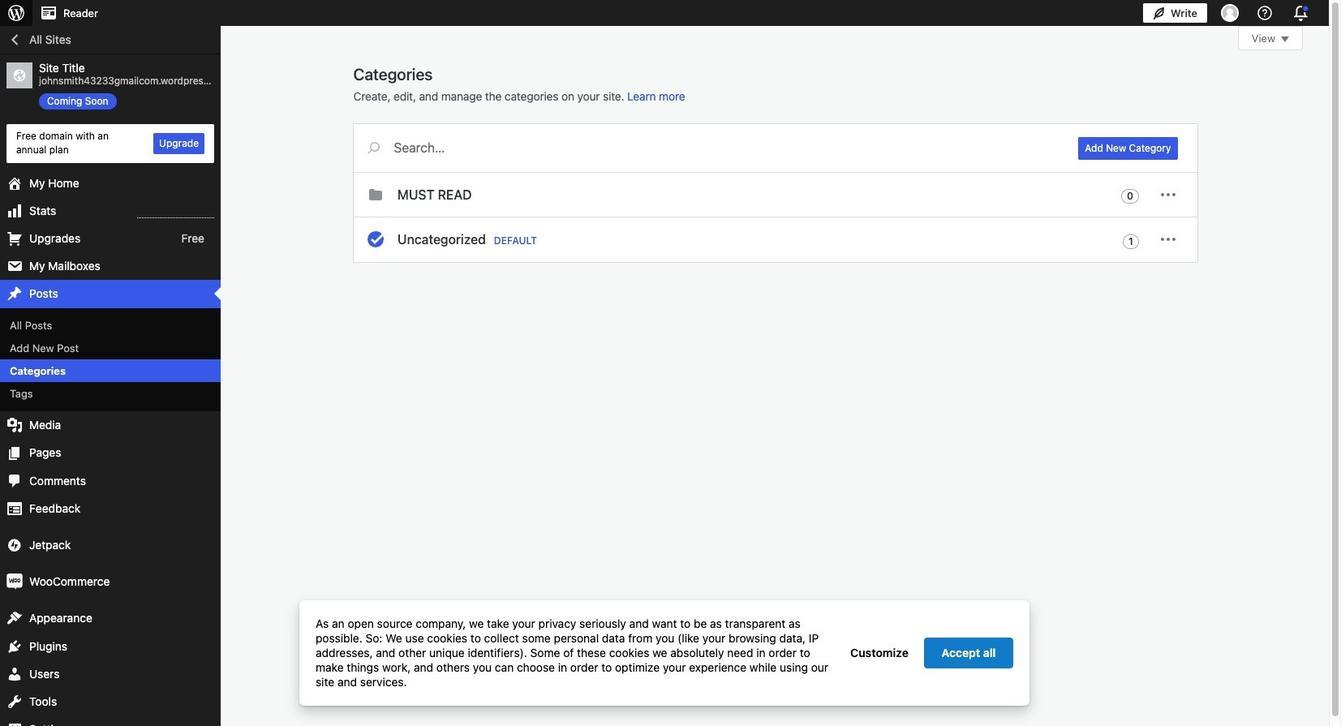 Task type: describe. For each thing, give the bounding box(es) containing it.
must read image
[[366, 185, 385, 205]]

manage your notifications image
[[1291, 2, 1313, 24]]

open search image
[[353, 138, 394, 157]]

uncategorized image
[[366, 230, 385, 249]]

manage your sites image
[[6, 3, 26, 23]]

1 img image from the top
[[6, 537, 23, 554]]

2 img image from the top
[[6, 574, 23, 590]]

toggle menu image for uncategorized icon
[[1159, 230, 1178, 249]]

help image
[[1256, 3, 1275, 23]]



Task type: locate. For each thing, give the bounding box(es) containing it.
Search search field
[[394, 124, 1060, 171]]

None search field
[[353, 124, 1060, 171]]

toggle menu image
[[1159, 185, 1178, 205], [1159, 230, 1178, 249]]

2 toggle menu image from the top
[[1159, 230, 1178, 249]]

1 toggle menu image from the top
[[1159, 185, 1178, 205]]

0 vertical spatial toggle menu image
[[1159, 185, 1178, 205]]

highest hourly views 0 image
[[137, 208, 214, 218]]

toggle menu image for must read image
[[1159, 185, 1178, 205]]

1 vertical spatial toggle menu image
[[1159, 230, 1178, 249]]

main content
[[353, 26, 1304, 263]]

img image
[[6, 537, 23, 554], [6, 574, 23, 590]]

0 vertical spatial img image
[[6, 537, 23, 554]]

1 vertical spatial img image
[[6, 574, 23, 590]]

my profile image
[[1222, 4, 1239, 22]]

row
[[353, 173, 1198, 263]]

closed image
[[1282, 37, 1290, 42]]



Task type: vqa. For each thing, say whether or not it's contained in the screenshot.
second img
yes



